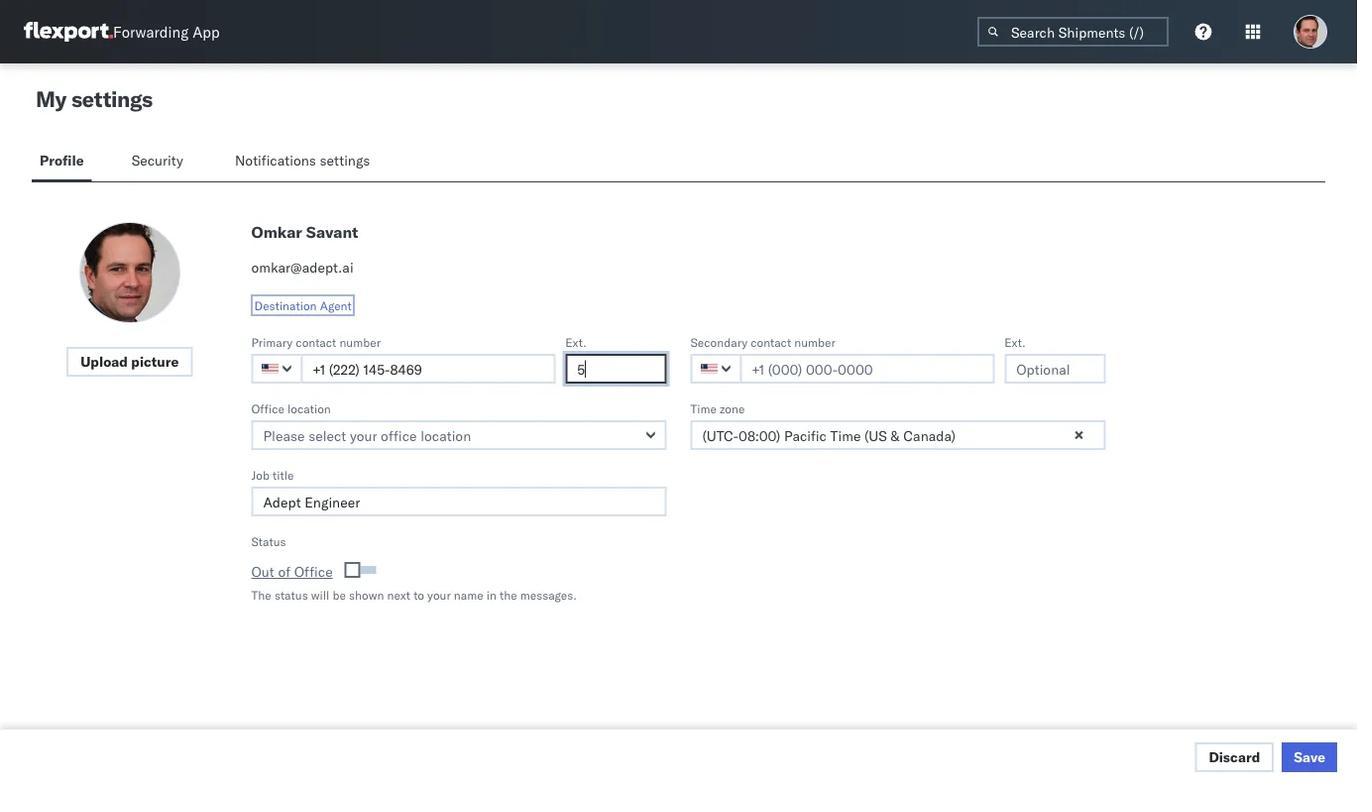 Task type: locate. For each thing, give the bounding box(es) containing it.
+1 (000) 000-0000 telephone field
[[301, 354, 555, 384]]

ext. up optional telephone field
[[565, 335, 586, 349]]

upload picture
[[80, 353, 179, 370]]

0 vertical spatial settings
[[71, 85, 152, 113]]

time
[[690, 401, 717, 416]]

1 contact from the left
[[296, 335, 336, 349]]

0 horizontal spatial settings
[[71, 85, 152, 113]]

location
[[288, 401, 331, 416]]

ext. up optional phone field
[[1004, 335, 1026, 349]]

number for primary contact number
[[339, 335, 381, 349]]

title
[[273, 467, 294, 482]]

1 united states text field from the left
[[251, 354, 303, 384]]

status
[[251, 534, 286, 549]]

1 horizontal spatial settings
[[320, 152, 370, 169]]

notifications
[[235, 152, 316, 169]]

contact right secondary
[[751, 335, 791, 349]]

agent
[[320, 298, 352, 313]]

0 vertical spatial office
[[251, 401, 284, 416]]

contact
[[296, 335, 336, 349], [751, 335, 791, 349]]

0 horizontal spatial united states text field
[[251, 354, 303, 384]]

omkar@adept.ai
[[251, 259, 354, 276]]

1 number from the left
[[339, 335, 381, 349]]

office location
[[251, 401, 331, 416]]

1 horizontal spatial office
[[294, 563, 333, 580]]

0 horizontal spatial contact
[[296, 335, 336, 349]]

picture
[[131, 353, 179, 370]]

in
[[487, 587, 497, 602]]

Optional telephone field
[[565, 354, 667, 384]]

1 horizontal spatial contact
[[751, 335, 791, 349]]

settings inside button
[[320, 152, 370, 169]]

security button
[[124, 143, 195, 181]]

settings right "my"
[[71, 85, 152, 113]]

1 horizontal spatial united states text field
[[690, 354, 742, 384]]

number up +1 (000) 000-0000 telephone field in the right of the page
[[794, 335, 836, 349]]

secondary
[[690, 335, 748, 349]]

ext. for secondary contact number
[[1004, 335, 1026, 349]]

contact down destination agent
[[296, 335, 336, 349]]

1 vertical spatial settings
[[320, 152, 370, 169]]

discard button
[[1195, 743, 1274, 772]]

contact for primary
[[296, 335, 336, 349]]

save
[[1294, 748, 1325, 766]]

the
[[251, 587, 271, 602]]

united states text field down secondary
[[690, 354, 742, 384]]

1 horizontal spatial number
[[794, 335, 836, 349]]

united states text field for secondary
[[690, 354, 742, 384]]

settings for my settings
[[71, 85, 152, 113]]

number down agent
[[339, 335, 381, 349]]

messages.
[[520, 587, 577, 602]]

next
[[387, 587, 410, 602]]

number
[[339, 335, 381, 349], [794, 335, 836, 349]]

office up will
[[294, 563, 333, 580]]

None checkbox
[[348, 566, 376, 574]]

notifications settings button
[[227, 143, 386, 181]]

2 contact from the left
[[751, 335, 791, 349]]

forwarding app
[[113, 22, 220, 41]]

0 horizontal spatial ext.
[[565, 335, 586, 349]]

ext.
[[565, 335, 586, 349], [1004, 335, 1026, 349]]

0 horizontal spatial office
[[251, 401, 284, 416]]

1 horizontal spatial ext.
[[1004, 335, 1026, 349]]

+1 (000) 000-0000 telephone field
[[740, 354, 995, 384]]

1 ext. from the left
[[565, 335, 586, 349]]

be
[[333, 587, 346, 602]]

united states text field down primary
[[251, 354, 303, 384]]

my
[[36, 85, 66, 113]]

flexport. image
[[24, 22, 113, 42]]

omkar savant
[[251, 222, 358, 242]]

shown
[[349, 587, 384, 602]]

office left "location"
[[251, 401, 284, 416]]

2 united states text field from the left
[[690, 354, 742, 384]]

United States text field
[[251, 354, 303, 384], [690, 354, 742, 384]]

1 vertical spatial office
[[294, 563, 333, 580]]

status
[[274, 587, 308, 602]]

2 number from the left
[[794, 335, 836, 349]]

settings right notifications on the top of the page
[[320, 152, 370, 169]]

0 horizontal spatial number
[[339, 335, 381, 349]]

job
[[251, 467, 270, 482]]

of
[[278, 563, 291, 580]]

time zone
[[690, 401, 745, 416]]

your
[[427, 587, 451, 602]]

office
[[251, 401, 284, 416], [294, 563, 333, 580]]

united states text field for primary
[[251, 354, 303, 384]]

primary
[[251, 335, 293, 349]]

2 ext. from the left
[[1004, 335, 1026, 349]]

settings
[[71, 85, 152, 113], [320, 152, 370, 169]]



Task type: describe. For each thing, give the bounding box(es) containing it.
profile button
[[32, 143, 92, 181]]

zone
[[720, 401, 745, 416]]

omkar
[[251, 222, 302, 242]]

notifications settings
[[235, 152, 370, 169]]

Job title text field
[[251, 487, 667, 516]]

Please select your office location text field
[[251, 420, 667, 450]]

forwarding
[[113, 22, 189, 41]]

out
[[251, 563, 274, 580]]

out of office
[[251, 563, 333, 580]]

primary contact number
[[251, 335, 381, 349]]

ext. for primary contact number
[[565, 335, 586, 349]]

the
[[500, 587, 517, 602]]

upload
[[80, 353, 128, 370]]

will
[[311, 587, 329, 602]]

secondary contact number
[[690, 335, 836, 349]]

number for secondary contact number
[[794, 335, 836, 349]]

upload picture button
[[67, 347, 193, 377]]

to
[[414, 587, 424, 602]]

my settings
[[36, 85, 152, 113]]

destination
[[254, 298, 317, 313]]

the status will be shown next to your name in the messages.
[[251, 587, 577, 602]]

savant
[[306, 222, 358, 242]]

app
[[192, 22, 220, 41]]

destination agent
[[254, 298, 352, 313]]

discard
[[1209, 748, 1260, 766]]

forwarding app link
[[24, 22, 220, 42]]

settings for notifications settings
[[320, 152, 370, 169]]

(UTC-08:00) Pacific Time (US & Canada) text field
[[690, 420, 1106, 450]]

save button
[[1282, 743, 1337, 772]]

Optional telephone field
[[1004, 354, 1106, 384]]

profile
[[40, 152, 84, 169]]

security
[[131, 152, 183, 169]]

job title
[[251, 467, 294, 482]]

name
[[454, 587, 483, 602]]

contact for secondary
[[751, 335, 791, 349]]

Search Shipments (/) text field
[[977, 17, 1169, 47]]



Task type: vqa. For each thing, say whether or not it's contained in the screenshot.
1st number
yes



